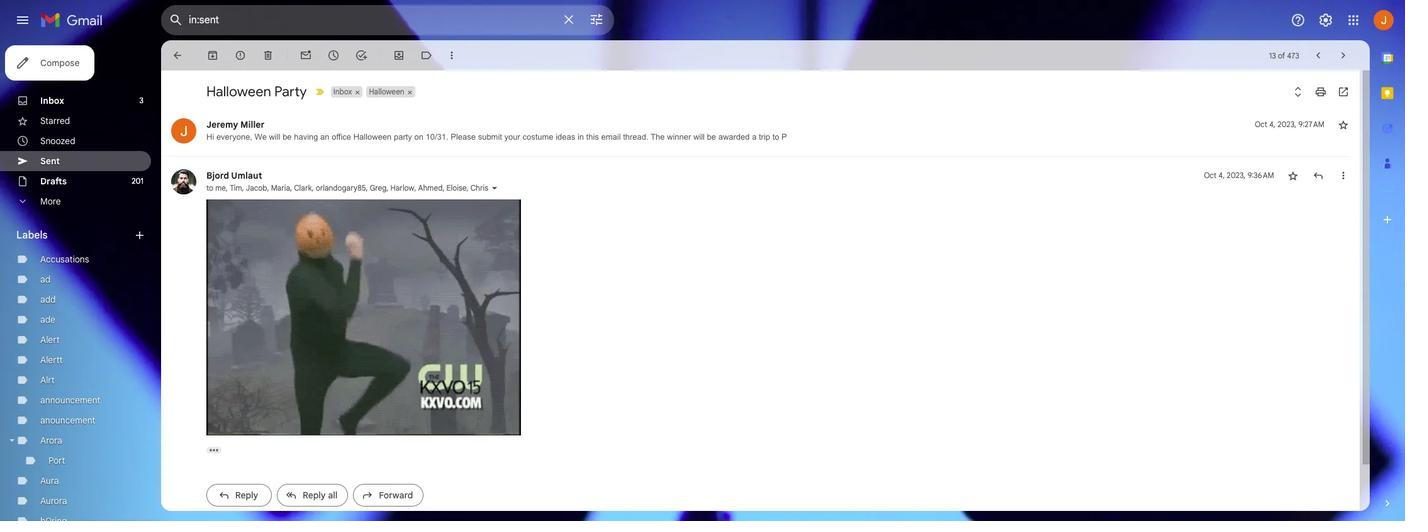Task type: locate. For each thing, give the bounding box(es) containing it.
trip
[[759, 132, 771, 142]]

, left ahmed
[[414, 183, 416, 193]]

compose button
[[5, 45, 95, 81]]

hi everyone, we will be having an office halloween party on 10/31. please submit your costume ideas in this email thread. the winner will be awarded a trip to p
[[206, 132, 787, 142]]

save to photos image
[[500, 412, 512, 425]]

inbox down snooze image at top
[[333, 87, 352, 96]]

4, for oct 4, 2023, 9:36 am
[[1219, 171, 1225, 180]]

0 horizontal spatial be
[[283, 132, 292, 142]]

me
[[215, 183, 226, 193]]

0 horizontal spatial to
[[206, 183, 213, 193]]

drafts
[[40, 176, 67, 187]]

4, for oct 4, 2023, 9:27 am
[[1270, 120, 1276, 129]]

0 horizontal spatial inbox
[[40, 95, 64, 106]]

, left eloise
[[443, 183, 445, 193]]

the
[[651, 132, 665, 142]]

to left p
[[773, 132, 780, 142]]

1 horizontal spatial be
[[707, 132, 716, 142]]

maria
[[271, 183, 290, 193]]

, left greg
[[366, 183, 368, 193]]

, down umlaut
[[242, 183, 244, 193]]

tab list
[[1370, 40, 1406, 476]]

halloween up jeremy miller at the top left of page
[[206, 83, 271, 100]]

1 horizontal spatial to
[[773, 132, 780, 142]]

will right we
[[269, 132, 280, 142]]

inbox for inbox button
[[333, 87, 352, 96]]

be left having
[[283, 132, 292, 142]]

Not starred checkbox
[[1338, 118, 1350, 131], [1287, 169, 1300, 182]]

1 vertical spatial 4,
[[1219, 171, 1225, 180]]

1 horizontal spatial reply
[[303, 489, 326, 501]]

eloise
[[447, 183, 467, 193]]

0 vertical spatial not starred checkbox
[[1338, 118, 1350, 131]]

6 , from the left
[[366, 183, 368, 193]]

aura link
[[40, 475, 59, 487]]

reply for reply
[[235, 489, 258, 501]]

snooze image
[[327, 49, 340, 62]]

halloween left the party
[[354, 132, 392, 142]]

be
[[283, 132, 292, 142], [707, 132, 716, 142]]

, left 'harlow'
[[387, 183, 389, 193]]

None search field
[[161, 5, 614, 35]]

to left me
[[206, 183, 213, 193]]

anouncement link
[[40, 415, 95, 426]]

pumpkin.gif image
[[206, 200, 521, 436]]

inbox inside labels navigation
[[40, 95, 64, 106]]

, left chris
[[467, 183, 469, 193]]

jacob
[[246, 183, 267, 193]]

1 horizontal spatial 2023,
[[1278, 120, 1297, 129]]

awarded
[[719, 132, 750, 142]]

list
[[161, 106, 1350, 518]]

inbox for inbox link
[[40, 95, 64, 106]]

0 horizontal spatial not starred checkbox
[[1287, 169, 1300, 182]]

2 will from the left
[[694, 132, 705, 142]]

ad link
[[40, 274, 50, 285]]

snoozed link
[[40, 135, 75, 147]]

0 horizontal spatial 2023,
[[1227, 171, 1246, 180]]

4, left 9:36 am
[[1219, 171, 1225, 180]]

more image
[[446, 49, 458, 62]]

main menu image
[[15, 13, 30, 28]]

your
[[505, 132, 520, 142]]

orlandogary85
[[316, 183, 366, 193]]

, left clark
[[290, 183, 292, 193]]

1 reply from the left
[[235, 489, 258, 501]]

1 vertical spatial not starred checkbox
[[1287, 169, 1300, 182]]

1 horizontal spatial 4,
[[1270, 120, 1276, 129]]

reply link
[[206, 484, 272, 506]]

not starred checkbox right 9:27 am
[[1338, 118, 1350, 131]]

0 horizontal spatial oct
[[1204, 171, 1217, 180]]

1 horizontal spatial oct
[[1255, 120, 1268, 129]]

0 vertical spatial oct
[[1255, 120, 1268, 129]]

13 of 473
[[1270, 51, 1300, 60]]

4,
[[1270, 120, 1276, 129], [1219, 171, 1225, 180]]

back to sent mail image
[[171, 49, 184, 62]]

aura
[[40, 475, 59, 487]]

1 horizontal spatial not starred checkbox
[[1338, 118, 1350, 131]]

not starred image
[[1287, 169, 1300, 182]]

0 vertical spatial to
[[773, 132, 780, 142]]

labels heading
[[16, 229, 133, 242]]

anouncement
[[40, 415, 95, 426]]

reply
[[235, 489, 258, 501], [303, 489, 326, 501]]

oct 4, 2023, 9:36 am
[[1204, 171, 1275, 180]]

1 horizontal spatial inbox
[[333, 87, 352, 96]]

to me , tim , jacob , maria , clark , orlandogary85 , greg , harlow , ahmed , eloise , chris
[[206, 183, 489, 193]]

473
[[1288, 51, 1300, 60]]

add link
[[40, 294, 56, 305]]

1 vertical spatial to
[[206, 183, 213, 193]]

1 , from the left
[[226, 183, 228, 193]]

, left "tim"
[[226, 183, 228, 193]]

1 will from the left
[[269, 132, 280, 142]]

miller
[[241, 119, 265, 130]]

0 horizontal spatial reply
[[235, 489, 258, 501]]

party
[[394, 132, 412, 142]]

be left awarded
[[707, 132, 716, 142]]

ideas
[[556, 132, 576, 142]]

,
[[226, 183, 228, 193], [242, 183, 244, 193], [267, 183, 269, 193], [290, 183, 292, 193], [312, 183, 314, 193], [366, 183, 368, 193], [387, 183, 389, 193], [414, 183, 416, 193], [443, 183, 445, 193], [467, 183, 469, 193]]

alertt
[[40, 354, 63, 366]]

1 horizontal spatial will
[[694, 132, 705, 142]]

4, left 9:27 am
[[1270, 120, 1276, 129]]

not starred checkbox right 9:36 am
[[1287, 169, 1300, 182]]

inbox up the "starred"
[[40, 95, 64, 106]]

2 reply from the left
[[303, 489, 326, 501]]

email
[[601, 132, 621, 142]]

oct 4, 2023, 9:27 am cell
[[1255, 118, 1325, 131]]

2023, left 9:36 am
[[1227, 171, 1246, 180]]

clark
[[294, 183, 312, 193]]

1 vertical spatial oct
[[1204, 171, 1217, 180]]

, left maria
[[267, 183, 269, 193]]

0 vertical spatial 4,
[[1270, 120, 1276, 129]]

0 vertical spatial 2023,
[[1278, 120, 1297, 129]]

more
[[40, 196, 61, 207]]

aurora link
[[40, 495, 67, 507]]

halloween
[[206, 83, 271, 100], [369, 87, 405, 96], [354, 132, 392, 142]]

halloween inside button
[[369, 87, 405, 96]]

settings image
[[1319, 13, 1334, 28]]

will right winner in the left top of the page
[[694, 132, 705, 142]]

oct
[[1255, 120, 1268, 129], [1204, 171, 1217, 180]]

ahmed
[[418, 183, 443, 193]]

halloween down move to inbox icon
[[369, 87, 405, 96]]

newer image
[[1312, 49, 1325, 62]]

having
[[294, 132, 318, 142]]

arora link
[[40, 435, 62, 446]]

accusations link
[[40, 254, 89, 265]]

inbox inside inbox button
[[333, 87, 352, 96]]

0 horizontal spatial 4,
[[1219, 171, 1225, 180]]

0 horizontal spatial will
[[269, 132, 280, 142]]

archive image
[[206, 49, 219, 62]]

oct left 9:27 am
[[1255, 120, 1268, 129]]

1 vertical spatial 2023,
[[1227, 171, 1246, 180]]

office
[[332, 132, 351, 142]]

download attachment pumpkin.gif image
[[449, 412, 462, 425]]

2023, left 9:27 am
[[1278, 120, 1297, 129]]

costume
[[523, 132, 554, 142]]

, left orlandogary85
[[312, 183, 314, 193]]

drafts link
[[40, 176, 67, 187]]

announcement
[[40, 395, 100, 406]]

not starred checkbox for 9:36 am
[[1287, 169, 1300, 182]]

reply all link
[[277, 484, 348, 506]]

oct left 9:36 am
[[1204, 171, 1217, 180]]

will
[[269, 132, 280, 142], [694, 132, 705, 142]]

sent link
[[40, 155, 60, 167]]



Task type: describe. For each thing, give the bounding box(es) containing it.
alert link
[[40, 334, 60, 346]]

list containing jeremy miller
[[161, 106, 1350, 518]]

clear search image
[[556, 7, 582, 32]]

port
[[48, 455, 65, 466]]

harlow
[[391, 183, 414, 193]]

3 , from the left
[[267, 183, 269, 193]]

9 , from the left
[[443, 183, 445, 193]]

oct 4, 2023, 9:36 am cell
[[1204, 169, 1275, 182]]

show trimmed content image
[[206, 447, 222, 454]]

add
[[40, 294, 56, 305]]

more button
[[0, 191, 151, 212]]

sent
[[40, 155, 60, 167]]

9:27 am
[[1299, 120, 1325, 129]]

ade link
[[40, 314, 55, 325]]

alert
[[40, 334, 60, 346]]

halloween for halloween party
[[206, 83, 271, 100]]

add attachment to drive pumpkin.gif image
[[474, 412, 488, 425]]

this
[[586, 132, 599, 142]]

hi
[[206, 132, 214, 142]]

alrt link
[[40, 375, 55, 386]]

arora
[[40, 435, 62, 446]]

reply all
[[303, 489, 338, 501]]

add to tasks image
[[355, 49, 368, 62]]

not starred checkbox for 9:27 am
[[1338, 118, 1350, 131]]

winner
[[667, 132, 691, 142]]

1 be from the left
[[283, 132, 292, 142]]

bjord umlaut
[[206, 170, 262, 181]]

please
[[451, 132, 476, 142]]

labels
[[16, 229, 48, 242]]

older image
[[1338, 49, 1350, 62]]

10 , from the left
[[467, 183, 469, 193]]

halloween party
[[206, 83, 307, 100]]

labels navigation
[[0, 40, 161, 521]]

in
[[578, 132, 584, 142]]

p
[[782, 132, 787, 142]]

tim
[[230, 183, 242, 193]]

snoozed
[[40, 135, 75, 147]]

2023, for 9:27 am
[[1278, 120, 1297, 129]]

report spam image
[[234, 49, 247, 62]]

labels image
[[420, 49, 433, 62]]

show details image
[[491, 184, 499, 192]]

accusations
[[40, 254, 89, 265]]

oct 4, 2023, 9:27 am
[[1255, 120, 1325, 129]]

jeremy
[[206, 119, 238, 130]]

7 , from the left
[[387, 183, 389, 193]]

support image
[[1291, 13, 1306, 28]]

ade
[[40, 314, 55, 325]]

advanced search options image
[[584, 7, 609, 32]]

of
[[1278, 51, 1286, 60]]

submit
[[478, 132, 502, 142]]

everyone,
[[216, 132, 252, 142]]

compose
[[40, 57, 80, 69]]

starred
[[40, 115, 70, 127]]

4 , from the left
[[290, 183, 292, 193]]

bjord
[[206, 170, 229, 181]]

13
[[1270, 51, 1277, 60]]

forward
[[379, 489, 413, 501]]

gmail image
[[40, 8, 109, 33]]

201
[[132, 176, 144, 186]]

a
[[752, 132, 757, 142]]

umlaut
[[231, 170, 262, 181]]

10/31.
[[426, 132, 449, 142]]

not starred image
[[1338, 118, 1350, 131]]

alrt
[[40, 375, 55, 386]]

alertt link
[[40, 354, 63, 366]]

oct for oct 4, 2023, 9:36 am
[[1204, 171, 1217, 180]]

halloween button
[[367, 86, 406, 98]]

aurora
[[40, 495, 67, 507]]

thread.
[[623, 132, 649, 142]]

8 , from the left
[[414, 183, 416, 193]]

3
[[139, 96, 144, 105]]

we
[[255, 132, 267, 142]]

on
[[414, 132, 424, 142]]

ad
[[40, 274, 50, 285]]

move to inbox image
[[393, 49, 405, 62]]

starred link
[[40, 115, 70, 127]]

inbox button
[[331, 86, 353, 98]]

2 , from the left
[[242, 183, 244, 193]]

party
[[274, 83, 307, 100]]

search mail image
[[165, 9, 188, 31]]

greg
[[370, 183, 387, 193]]

oct for oct 4, 2023, 9:27 am
[[1255, 120, 1268, 129]]

delete image
[[262, 49, 274, 62]]

announcement link
[[40, 395, 100, 406]]

all
[[328, 489, 338, 501]]

port link
[[48, 455, 65, 466]]

2023, for 9:36 am
[[1227, 171, 1246, 180]]

chris
[[471, 183, 489, 193]]

Search mail text field
[[189, 14, 554, 26]]

reply for reply all
[[303, 489, 326, 501]]

9:36 am
[[1248, 171, 1275, 180]]

jeremy miller
[[206, 119, 265, 130]]

2 be from the left
[[707, 132, 716, 142]]

5 , from the left
[[312, 183, 314, 193]]

an
[[320, 132, 330, 142]]

halloween for halloween
[[369, 87, 405, 96]]

inbox link
[[40, 95, 64, 106]]

forward link
[[353, 484, 424, 506]]



Task type: vqa. For each thing, say whether or not it's contained in the screenshot.
Halloween within Button
yes



